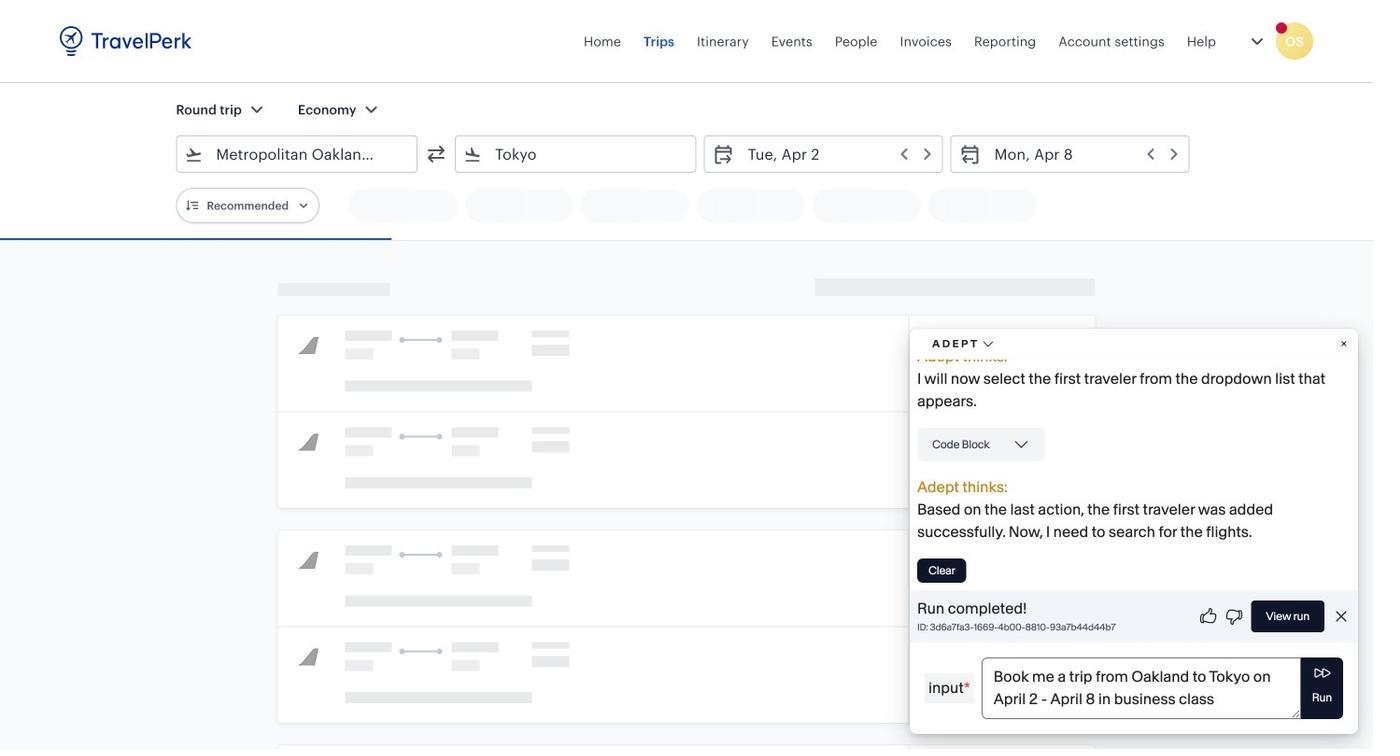 Task type: locate. For each thing, give the bounding box(es) containing it.
Return field
[[982, 139, 1182, 169]]

To search field
[[482, 139, 672, 169]]



Task type: describe. For each thing, give the bounding box(es) containing it.
From search field
[[203, 139, 393, 169]]

Depart field
[[735, 139, 935, 169]]



Task type: vqa. For each thing, say whether or not it's contained in the screenshot.
Depart Field
yes



